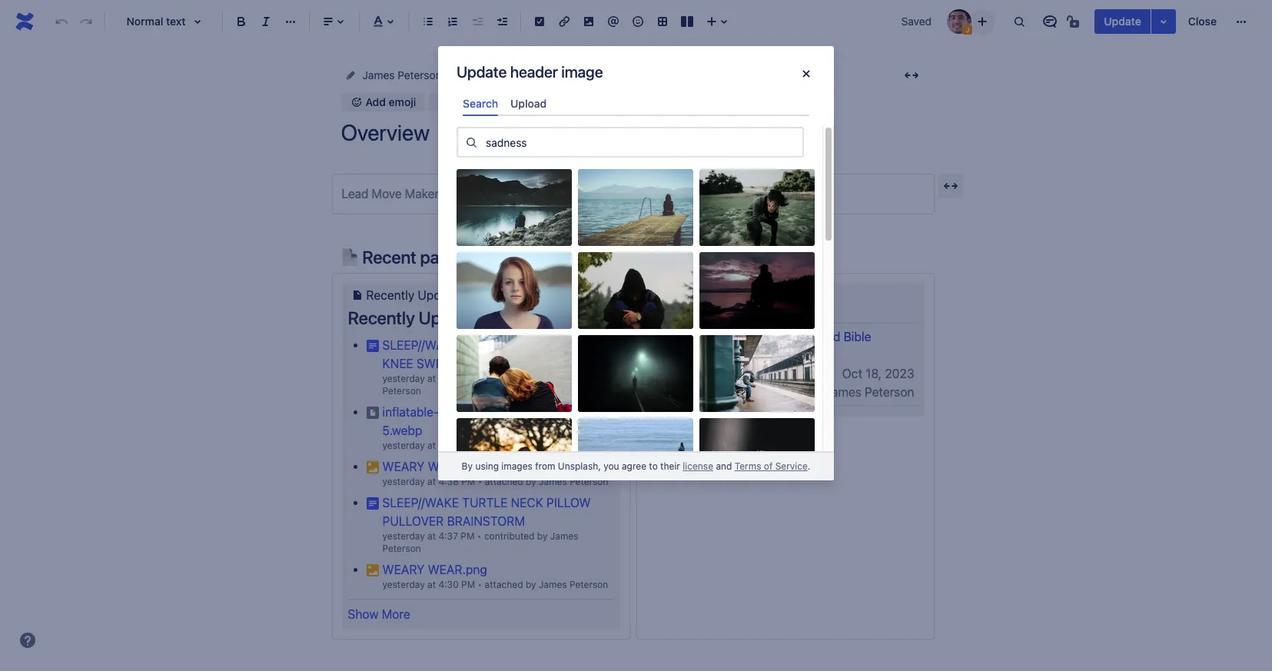 Task type: locate. For each thing, give the bounding box(es) containing it.
at left 4:40
[[427, 440, 436, 452]]

attached down "images"
[[485, 476, 523, 488]]

at
[[427, 373, 436, 385], [427, 440, 436, 452], [427, 476, 436, 488], [427, 531, 436, 542], [427, 579, 436, 591]]

blog
[[671, 288, 696, 302], [652, 308, 678, 321]]

image inside dialog
[[561, 63, 603, 81]]

1 vertical spatial posts
[[681, 308, 714, 321]]

contributed
[[485, 373, 535, 385], [484, 531, 535, 542]]

weary wear.png link up 4:38
[[383, 460, 487, 474]]

blog posts down 'blog posts' "icon"
[[652, 308, 714, 321]]

sleep//wake kneed sleep pillow knee sweatpants link
[[383, 339, 589, 371]]

1 vertical spatial weary wear.png link
[[383, 563, 487, 577]]

created
[[675, 348, 717, 362]]

update header image dialog
[[438, 46, 834, 671]]

pm down sweatpants
[[461, 373, 475, 385]]

james inside weary wear.png yesterday at 4:30 pm • attached by james peterson
[[539, 579, 567, 591]]

attached inside the inflatable-pants-today-inline-200227- 5.webp yesterday at 4:40 pm • attached by james peterson
[[485, 440, 523, 452]]

0 vertical spatial contributed
[[485, 373, 535, 385]]

• down the using
[[478, 476, 482, 488]]

1 vertical spatial wear.png
[[428, 563, 487, 577]]

0 horizontal spatial update
[[457, 63, 507, 81]]

bold ⌘b image
[[232, 12, 251, 31]]

1 horizontal spatial of
[[722, 330, 734, 344]]

• inside 'weary wear.png yesterday at 4:38 pm • attached by james peterson'
[[478, 476, 482, 488]]

sleep//wake up knee
[[383, 339, 459, 352]]

4:38
[[439, 476, 459, 488]]

lead
[[342, 187, 369, 201]]

yesterday inside weary wear.png yesterday at 4:30 pm • attached by james peterson
[[383, 579, 425, 591]]

0 vertical spatial pillow
[[544, 339, 589, 352]]

sleep//wake
[[383, 339, 459, 352], [383, 496, 459, 510]]

0 vertical spatial sleep//wake
[[383, 339, 459, 352]]

0 vertical spatial attached
[[485, 440, 523, 452]]

contributed down sleep//wake kneed sleep pillow knee sweatpants
[[485, 373, 535, 385]]

weary wear.png link
[[383, 460, 487, 474], [383, 563, 487, 577]]

pillow inside sleep//wake turtle neck pillow pullover brainstorm
[[547, 496, 591, 510]]

wear.png inside weary wear.png yesterday at 4:30 pm • attached by james peterson
[[428, 563, 487, 577]]

wear.png for weary wear.png yesterday at 4:38 pm • attached by james peterson
[[428, 460, 487, 474]]

by using images from unsplash, you agree to their license and terms of service .
[[462, 461, 811, 472]]

sleep//wake for knee
[[383, 339, 459, 352]]

you
[[604, 461, 619, 472]]

• up the using
[[478, 440, 482, 452]]

1 vertical spatial attached
[[485, 476, 523, 488]]

peterson inside 'weary wear.png yesterday at 4:38 pm • attached by james peterson'
[[570, 476, 608, 488]]

yesterday at 5:00 pm • contributed by
[[383, 373, 551, 385]]

yesterday down 5.webp
[[383, 440, 425, 452]]

image
[[561, 63, 603, 81], [515, 96, 545, 109]]

1 at from the top
[[427, 373, 436, 385]]

header down content link
[[476, 96, 512, 109]]

1 vertical spatial image
[[515, 96, 545, 109]]

more
[[382, 608, 410, 622]]

pm inside the inflatable-pants-today-inline-200227- 5.webp yesterday at 4:40 pm • attached by james peterson
[[462, 440, 475, 452]]

4:30
[[439, 579, 459, 591]]

go wide image
[[942, 177, 960, 195]]

pillow for sleep//wake kneed sleep pillow knee sweatpants
[[544, 339, 589, 352]]

pm right 4:30
[[461, 579, 475, 591]]

close button
[[1179, 9, 1226, 34]]

yesterday at 4:37 pm • contributed by
[[383, 531, 550, 542]]

james peterson link
[[363, 66, 442, 85], [681, 367, 770, 381], [383, 373, 579, 397], [825, 385, 915, 399], [539, 440, 609, 452], [539, 476, 608, 488], [383, 531, 579, 555], [539, 579, 608, 591]]

•
[[478, 373, 482, 385], [478, 440, 482, 452], [478, 476, 482, 488], [477, 531, 482, 542], [478, 579, 482, 591]]

contributed down the brainstorm
[[484, 531, 535, 542]]

attached for weary wear.png yesterday at 4:30 pm • attached by james peterson
[[485, 579, 523, 591]]

📄 recent pages that i've worked on
[[341, 246, 616, 267]]

update inside dialog
[[457, 63, 507, 81]]

image for update header image
[[561, 63, 603, 81]]

recently updated image
[[348, 286, 366, 304]]

recently
[[366, 288, 415, 302], [348, 308, 415, 328]]

move this page image
[[344, 69, 356, 81]]

1 weary from the top
[[383, 460, 425, 474]]

images
[[502, 461, 533, 472]]

show more link
[[348, 608, 410, 622]]

pm
[[461, 373, 475, 385], [462, 440, 475, 452], [461, 476, 475, 488], [461, 531, 475, 542], [461, 579, 475, 591]]

weary inside weary wear.png yesterday at 4:30 pm • attached by james peterson
[[383, 563, 425, 577]]

copy image
[[667, 228, 686, 246]]

2 weary from the top
[[383, 563, 425, 577]]

1 vertical spatial pillow
[[547, 496, 591, 510]]

recently down recent
[[366, 288, 415, 302]]

2 sleep//wake from the top
[[383, 496, 459, 510]]

james peterson up image icon
[[363, 68, 442, 81]]

0 horizontal spatial wear
[[495, 187, 523, 201]]

inflatable-pants-today-inline-200227- 5.webp yesterday at 4:40 pm • attached by james peterson
[[383, 405, 609, 452]]

updated up kneed
[[419, 308, 485, 328]]

1 weary wear.png link from the top
[[383, 460, 487, 474]]

attached inside 'weary wear.png yesterday at 4:38 pm • attached by james peterson'
[[485, 476, 523, 488]]

Give this page a title text field
[[341, 120, 925, 145]]

image down add image, video, or file
[[561, 63, 603, 81]]

left sidebar image
[[614, 228, 633, 246]]

by inside weary wear.png yesterday at 4:30 pm • attached by james peterson
[[526, 579, 536, 591]]

james peterson
[[363, 68, 442, 81], [681, 367, 770, 381], [383, 373, 579, 397], [383, 531, 579, 555]]

header inside button
[[476, 96, 512, 109]]

wear.png up 4:30
[[428, 563, 487, 577]]

weary
[[383, 460, 425, 474], [383, 563, 425, 577]]

1 attached from the top
[[485, 440, 523, 452]]

blog down 'blog posts' "icon"
[[652, 308, 678, 321]]

blog up copy in the right of the page
[[671, 288, 696, 302]]

by inside copy of weary wear brand bible created by
[[720, 348, 734, 362]]

i've
[[505, 246, 532, 267]]

1 wear.png from the top
[[428, 460, 487, 474]]

weary wear.png link up 4:30
[[383, 563, 487, 577]]

pm right 4:40
[[462, 440, 475, 452]]

sleep//wake inside sleep//wake turtle neck pillow pullover brainstorm
[[383, 496, 459, 510]]

wear left brand
[[775, 330, 804, 344]]

5 yesterday from the top
[[383, 579, 425, 591]]

1 vertical spatial update
[[457, 63, 507, 81]]

3 yesterday from the top
[[383, 476, 425, 488]]

2 at from the top
[[427, 440, 436, 452]]

yesterday
[[383, 373, 425, 385], [383, 440, 425, 452], [383, 476, 425, 488], [383, 531, 425, 542], [383, 579, 425, 591]]

at left 5:00
[[427, 373, 436, 385]]

weary up more
[[383, 563, 425, 577]]

4 at from the top
[[427, 531, 436, 542]]

while i was waiting for my clients for family photo shooting i saw this man on the train platform who settings on the bench. image
[[700, 335, 815, 412]]

2 weary wear.png link from the top
[[383, 563, 487, 577]]

📄
[[341, 246, 359, 267]]

pm down by
[[461, 476, 475, 488]]

wear.png inside 'weary wear.png yesterday at 4:38 pm • attached by james peterson'
[[428, 460, 487, 474]]

weary down thinking image
[[737, 330, 772, 344]]

weary wear.png link for weary wear.png yesterday at 4:30 pm • attached by james peterson
[[383, 563, 487, 577]]

weary inside 'weary wear.png yesterday at 4:38 pm • attached by james peterson'
[[383, 460, 425, 474]]

service
[[775, 461, 808, 472]]

1 vertical spatial contributed
[[484, 531, 535, 542]]

unsplash,
[[558, 461, 601, 472]]

1 vertical spatial of
[[722, 330, 734, 344]]

0 horizontal spatial of
[[442, 187, 453, 201]]

1 vertical spatial weary
[[383, 563, 425, 577]]

recently updated down recent
[[366, 288, 466, 302]]

1 horizontal spatial wear
[[775, 330, 804, 344]]

of right terms
[[764, 461, 773, 472]]

yesterday inside the inflatable-pants-today-inline-200227- 5.webp yesterday at 4:40 pm • attached by james peterson
[[383, 440, 425, 452]]

by inside the inflatable-pants-today-inline-200227- 5.webp yesterday at 4:40 pm • attached by james peterson
[[526, 440, 537, 452]]

peterson
[[398, 68, 442, 81], [720, 367, 770, 381], [865, 385, 915, 399], [383, 386, 421, 397], [570, 440, 609, 452], [570, 476, 608, 488], [383, 543, 421, 555], [570, 579, 608, 591]]

update inside button
[[1104, 15, 1142, 28]]

by inside 'weary wear.png yesterday at 4:38 pm • attached by james peterson'
[[526, 476, 536, 488]]

content link
[[460, 66, 500, 85]]

editor close icon image
[[797, 65, 816, 83]]

header
[[510, 63, 558, 81], [476, 96, 512, 109]]

sleep//wake for pullover
[[383, 496, 459, 510]]

update for update
[[1104, 15, 1142, 28]]

• inside the inflatable-pants-today-inline-200227- 5.webp yesterday at 4:40 pm • attached by james peterson
[[478, 440, 482, 452]]

license
[[683, 461, 714, 472]]

1 sleep//wake from the top
[[383, 339, 459, 352]]

yesterday down knee
[[383, 373, 425, 385]]

0 vertical spatial update
[[1104, 15, 1142, 28]]

sleep//wake turtle neck pillow pullover brainstorm
[[383, 496, 591, 529]]

0 horizontal spatial image
[[515, 96, 545, 109]]

0 vertical spatial recently
[[366, 288, 415, 302]]

1 vertical spatial weary
[[737, 330, 772, 344]]

attached
[[485, 440, 523, 452], [485, 476, 523, 488], [485, 579, 523, 591]]

wear.png up 4:38
[[428, 460, 487, 474]]

yesterday up pullover
[[383, 476, 425, 488]]

james peterson image
[[947, 9, 972, 34]]

saved
[[902, 15, 932, 28]]

Search field
[[481, 129, 803, 156]]

pillow down "unsplash," at the left bottom of page
[[547, 496, 591, 510]]

2 horizontal spatial of
[[764, 461, 773, 472]]

inflatable-
[[383, 405, 439, 419]]

0 vertical spatial wear.png
[[428, 460, 487, 474]]

weary wear.png link for weary wear.png yesterday at 4:38 pm • attached by james peterson
[[383, 460, 487, 474]]

wear
[[495, 187, 523, 201], [775, 330, 804, 344]]

header up upload
[[510, 63, 558, 81]]

2 yesterday from the top
[[383, 440, 425, 452]]

1 yesterday from the top
[[383, 373, 425, 385]]

sleep//wake inside sleep//wake kneed sleep pillow knee sweatpants
[[383, 339, 459, 352]]

3 at from the top
[[427, 476, 436, 488]]

blog posts up copy in the right of the page
[[671, 288, 730, 302]]

200227-
[[547, 405, 596, 419]]

sleep//wake up pullover
[[383, 496, 459, 510]]

of right copy in the right of the page
[[722, 330, 734, 344]]

james inside oct 18, 2023 james peterson
[[825, 385, 862, 399]]

header for update
[[510, 63, 558, 81]]

1 vertical spatial recently
[[348, 308, 415, 328]]

tab list containing search
[[457, 91, 816, 116]]

weary right maker
[[456, 187, 492, 201]]

admiring the lake from a pier image
[[578, 169, 694, 246]]

update
[[1104, 15, 1142, 28], [457, 63, 507, 81]]

1 vertical spatial header
[[476, 96, 512, 109]]

overview
[[519, 68, 565, 81]]

of right maker
[[442, 187, 453, 201]]

0 vertical spatial recently updated
[[366, 288, 466, 302]]

agree
[[622, 461, 647, 472]]

pillow right sleep
[[544, 339, 589, 352]]

• right 4:30
[[478, 579, 482, 591]]

posts
[[699, 288, 730, 302], [681, 308, 714, 321]]

5.webp
[[383, 424, 422, 438]]

yesterday up more
[[383, 579, 425, 591]]

neck
[[511, 496, 543, 510]]

2 attached from the top
[[485, 476, 523, 488]]

updated down pages
[[418, 288, 466, 302]]

attached up "images"
[[485, 440, 523, 452]]

wear.png for weary wear.png yesterday at 4:30 pm • attached by james peterson
[[428, 563, 487, 577]]

image down the overview "link"
[[515, 96, 545, 109]]

face in hands image
[[700, 169, 815, 246]]

weary for weary wear.png yesterday at 4:38 pm • attached by james peterson
[[383, 460, 425, 474]]

0 vertical spatial blog posts
[[671, 288, 730, 302]]

2 vertical spatial attached
[[485, 579, 523, 591]]

wear up i've
[[495, 187, 523, 201]]

header inside dialog
[[510, 63, 558, 81]]

1 horizontal spatial weary
[[737, 330, 772, 344]]

oct
[[842, 367, 863, 381]]

by
[[462, 461, 473, 472]]

pages
[[420, 246, 467, 267]]

worked
[[536, 246, 593, 267]]

attached right 4:30
[[485, 579, 523, 591]]

update left 'adjust update settings' image
[[1104, 15, 1142, 28]]

2 vertical spatial of
[[764, 461, 773, 472]]

peterson inside weary wear.png yesterday at 4:30 pm • attached by james peterson
[[570, 579, 608, 591]]

yesterday down pullover
[[383, 531, 425, 542]]

attached inside weary wear.png yesterday at 4:30 pm • attached by james peterson
[[485, 579, 523, 591]]

at left 4:38
[[427, 476, 436, 488]]

1 vertical spatial sleep//wake
[[383, 496, 459, 510]]

recently updated up knee
[[348, 308, 485, 328]]

0 vertical spatial weary wear.png link
[[383, 460, 487, 474]]

attached for weary wear.png yesterday at 4:38 pm • attached by james peterson
[[485, 476, 523, 488]]

by
[[720, 348, 734, 362], [538, 373, 548, 385], [526, 440, 537, 452], [526, 476, 536, 488], [537, 531, 548, 542], [526, 579, 536, 591]]

image inside button
[[515, 96, 545, 109]]

wear.png
[[428, 460, 487, 474], [428, 563, 487, 577]]

that
[[471, 246, 502, 267]]

at left 4:30
[[427, 579, 436, 591]]

tab list
[[457, 91, 816, 116]]

0 vertical spatial image
[[561, 63, 603, 81]]

james peterson down created
[[681, 367, 770, 381]]

0 vertical spatial posts
[[699, 288, 730, 302]]

4 yesterday from the top
[[383, 531, 425, 542]]

recently down recently updated icon
[[348, 308, 415, 328]]

0 vertical spatial weary
[[456, 187, 492, 201]]

0 vertical spatial header
[[510, 63, 558, 81]]

image icon image
[[438, 96, 450, 109]]

pm right 4:37
[[461, 531, 475, 542]]

3 attached from the top
[[485, 579, 523, 591]]

• down sleep//wake kneed sleep pillow knee sweatpants
[[478, 373, 482, 385]]

1 vertical spatial blog posts
[[652, 308, 714, 321]]

add header image button
[[428, 93, 555, 112]]

of inside copy of weary wear brand bible created by
[[722, 330, 734, 344]]

sleep
[[505, 339, 541, 352]]

blog posts
[[671, 288, 730, 302], [652, 308, 714, 321]]

pillow inside sleep//wake kneed sleep pillow knee sweatpants
[[544, 339, 589, 352]]

mood image
[[578, 418, 694, 495]]

confluence image
[[12, 9, 37, 34]]

show
[[348, 608, 379, 622]]

weary down 5.webp
[[383, 460, 425, 474]]

1 vertical spatial wear
[[775, 330, 804, 344]]

1 horizontal spatial image
[[561, 63, 603, 81]]

0 vertical spatial of
[[442, 187, 453, 201]]

2 wear.png from the top
[[428, 563, 487, 577]]

inflatable-pants-today-inline-200227- 5.webp link
[[383, 405, 596, 438]]

close
[[1188, 15, 1217, 28]]

0 vertical spatial weary
[[383, 460, 425, 474]]

weary wear.png yesterday at 4:30 pm • attached by james peterson
[[383, 563, 608, 591]]

weary inside copy of weary wear brand bible created by
[[737, 330, 772, 344]]

pillow
[[544, 339, 589, 352], [547, 496, 591, 510]]

1 horizontal spatial update
[[1104, 15, 1142, 28]]

tab list inside update header image dialog
[[457, 91, 816, 116]]

pants-
[[439, 405, 476, 419]]

emoji image
[[629, 12, 647, 31]]

5 at from the top
[[427, 579, 436, 591]]

at left 4:37
[[427, 531, 436, 542]]

update up search
[[457, 63, 507, 81]]



Task type: describe. For each thing, give the bounding box(es) containing it.
mention image
[[604, 12, 623, 31]]

header for add
[[476, 96, 512, 109]]

to
[[649, 461, 658, 472]]

show more
[[348, 608, 410, 622]]

two columns image
[[550, 228, 568, 246]]

italic ⌘i image
[[257, 12, 275, 31]]

remove image
[[699, 228, 717, 246]]

three columns image
[[571, 228, 590, 246]]

license link
[[683, 461, 714, 472]]

copy of weary wear brand bible created by
[[675, 330, 871, 362]]

right sidebar image
[[593, 228, 611, 246]]

of inside update header image dialog
[[764, 461, 773, 472]]

2023
[[885, 367, 915, 381]]

action item image
[[531, 12, 549, 31]]

at inside weary wear.png yesterday at 4:30 pm • attached by james peterson
[[427, 579, 436, 591]]

confluence image
[[12, 9, 37, 34]]

undo ⌘z image
[[52, 12, 71, 31]]

weary for weary wear.png yesterday at 4:30 pm • attached by james peterson
[[383, 563, 425, 577]]

5:00
[[439, 373, 459, 385]]

their
[[661, 461, 680, 472]]

turtle
[[462, 496, 508, 510]]

18,
[[866, 367, 882, 381]]

pm inside weary wear.png yesterday at 4:30 pm • attached by james peterson
[[461, 579, 475, 591]]

add image, video, or file image
[[580, 12, 598, 31]]

• inside weary wear.png yesterday at 4:30 pm • attached by james peterson
[[478, 579, 482, 591]]

image for add header image
[[515, 96, 545, 109]]

sweatpants
[[417, 357, 497, 371]]

• down the brainstorm
[[477, 531, 482, 542]]

link image
[[555, 12, 574, 31]]

make page full-width image
[[902, 66, 921, 85]]

james inside 'weary wear.png yesterday at 4:38 pm • attached by james peterson'
[[539, 476, 567, 488]]

lead move maker of weary wear
[[342, 187, 523, 201]]

brainstorm
[[447, 515, 525, 529]]

contributed for brainstorm
[[484, 531, 535, 542]]

0 vertical spatial wear
[[495, 187, 523, 201]]

1 vertical spatial recently updated
[[348, 308, 485, 328]]

me image
[[457, 418, 572, 495]]

at inside the inflatable-pants-today-inline-200227- 5.webp yesterday at 4:40 pm • attached by james peterson
[[427, 440, 436, 452]]

table image
[[654, 12, 672, 31]]

overview link
[[519, 66, 565, 85]]

sleep//wake kneed sleep pillow knee sweatpants
[[383, 339, 589, 371]]

weary wear.png yesterday at 4:38 pm • attached by james peterson
[[383, 460, 608, 488]]

thinking image
[[700, 252, 815, 329]]

4:40
[[439, 440, 459, 452]]

oct 18, 2023 james peterson
[[825, 367, 915, 399]]

mountains at dusk image
[[457, 169, 572, 246]]

peterson inside oct 18, 2023 james peterson
[[865, 385, 915, 399]]

knee
[[383, 357, 413, 371]]

copy of weary wear brand bible link
[[690, 330, 871, 344]]

bullet list ⌘⇧8 image
[[419, 12, 437, 31]]

upload
[[511, 97, 547, 110]]

adjust update settings image
[[1155, 12, 1173, 31]]

blog posts image
[[652, 286, 671, 304]]

numbered list ⌘⇧7 image
[[444, 12, 462, 31]]

indent tab image
[[493, 12, 511, 31]]

wear inside copy of weary wear brand bible created by
[[775, 330, 804, 344]]

0 horizontal spatial weary
[[456, 187, 492, 201]]

pillow for sleep//wake turtle neck pillow pullover brainstorm
[[547, 496, 591, 510]]

content
[[460, 68, 500, 81]]

pm inside 'weary wear.png yesterday at 4:38 pm • attached by james peterson'
[[461, 476, 475, 488]]

james peterson up "today-"
[[383, 373, 579, 397]]

copy
[[690, 330, 719, 344]]

today-
[[476, 405, 512, 419]]

search
[[463, 97, 498, 110]]

using
[[475, 461, 499, 472]]

bible
[[844, 330, 871, 344]]

Main content area, start typing to enter text. text field
[[332, 174, 935, 671]]

terms of service link
[[735, 461, 808, 472]]

three columns with sidebars image
[[636, 228, 654, 246]]

kneed
[[462, 339, 502, 352]]

peterson inside the inflatable-pants-today-inline-200227- 5.webp yesterday at 4:40 pm • attached by james peterson
[[570, 440, 609, 452]]

james peterson down the brainstorm
[[383, 531, 579, 555]]

yesterday inside 'weary wear.png yesterday at 4:38 pm • attached by james peterson'
[[383, 476, 425, 488]]

james inside the inflatable-pants-today-inline-200227- 5.webp yesterday at 4:40 pm • attached by james peterson
[[539, 440, 567, 452]]

brand
[[808, 330, 841, 344]]

0 vertical spatial updated
[[418, 288, 466, 302]]

.
[[808, 461, 811, 472]]

contributed for sweatpants
[[485, 373, 535, 385]]

add
[[453, 96, 473, 109]]

move
[[372, 187, 402, 201]]

0 vertical spatial blog
[[671, 288, 696, 302]]

recent
[[362, 246, 416, 267]]

outdent ⇧tab image
[[468, 12, 487, 31]]

inline-
[[512, 405, 547, 419]]

terms
[[735, 461, 762, 472]]

kumu art museum, tallinn, estonia image
[[457, 335, 572, 412]]

from
[[535, 461, 555, 472]]

4:37
[[439, 531, 458, 542]]

add header image
[[453, 96, 545, 109]]

on
[[597, 246, 616, 267]]

1 vertical spatial updated
[[419, 308, 485, 328]]

at inside 'weary wear.png yesterday at 4:38 pm • attached by james peterson'
[[427, 476, 436, 488]]

update button
[[1095, 9, 1151, 34]]

layouts image
[[678, 12, 697, 31]]

and
[[716, 461, 732, 472]]

sleep//wake turtle neck pillow pullover brainstorm link
[[383, 496, 591, 529]]

redo ⌘⇧z image
[[77, 12, 95, 31]]

update for update header image
[[457, 63, 507, 81]]

maker
[[405, 187, 439, 201]]

update header image
[[457, 63, 603, 81]]

pullover
[[383, 515, 444, 529]]

1 vertical spatial blog
[[652, 308, 678, 321]]



Task type: vqa. For each thing, say whether or not it's contained in the screenshot.


